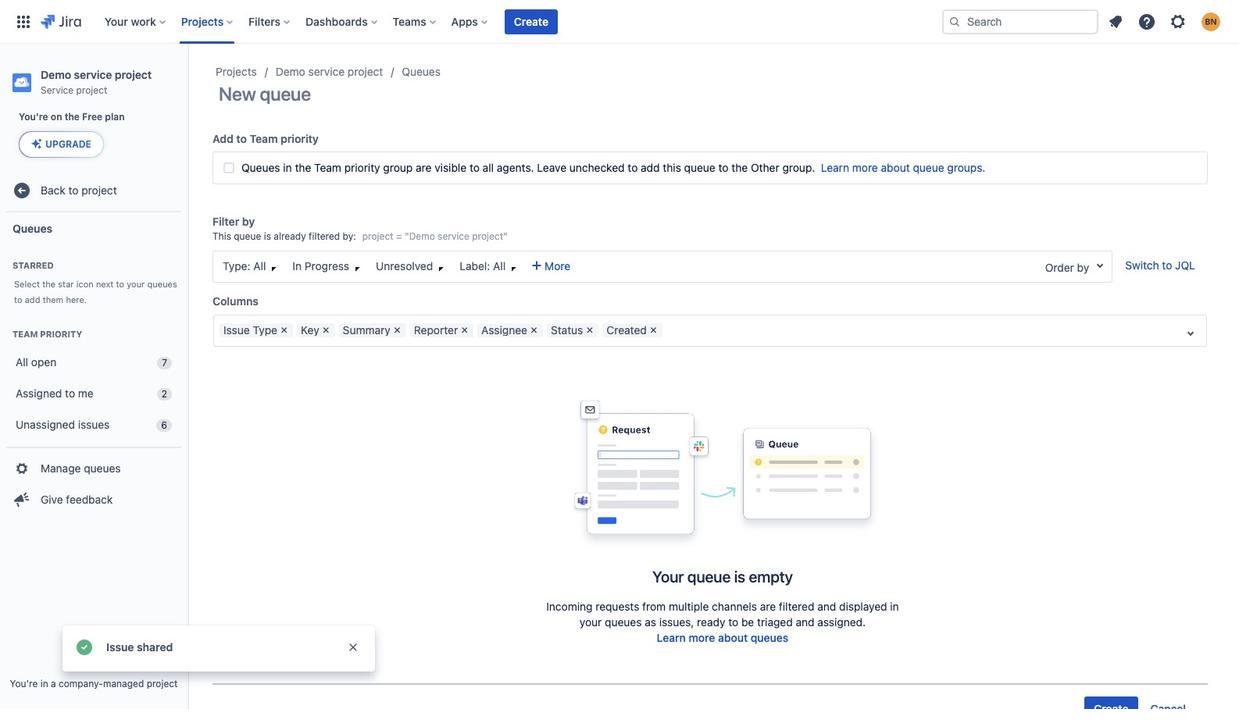 Task type: describe. For each thing, give the bounding box(es) containing it.
leave
[[537, 161, 567, 174]]

to left jql
[[1162, 259, 1173, 272]]

you're for you're in a company-managed project
[[10, 678, 38, 690]]

unchecked
[[570, 161, 625, 174]]

order
[[1045, 261, 1074, 274]]

your inside select the star icon next to your queues to add them here.
[[127, 279, 145, 289]]

all for label: all
[[493, 259, 506, 273]]

project inside 'back to project' link
[[81, 183, 117, 197]]

demo for demo service project
[[276, 65, 305, 78]]

2
[[162, 388, 167, 400]]

to right back
[[68, 183, 79, 197]]

summary option
[[338, 320, 409, 338]]

me
[[78, 387, 94, 400]]

service for demo service project service project
[[74, 68, 112, 81]]

queues down triaged
[[751, 631, 789, 645]]

filtered for and
[[779, 600, 815, 613]]

queues link
[[402, 63, 441, 81]]

team inside group
[[13, 329, 38, 339]]

help image
[[1138, 12, 1157, 31]]

assignee button
[[478, 324, 543, 338]]

here.
[[66, 295, 87, 305]]

this
[[213, 231, 231, 242]]

demo for demo service project service project
[[41, 68, 71, 81]]

other
[[751, 161, 780, 174]]

"demo
[[405, 231, 435, 242]]

issue type
[[224, 324, 277, 337]]

list box containing issue type
[[219, 320, 1185, 338]]

the down add to team priority
[[295, 161, 311, 174]]

icon
[[76, 279, 94, 289]]

on
[[51, 111, 62, 123]]

unresolved button
[[370, 254, 449, 279]]

status option
[[546, 320, 602, 338]]

1 horizontal spatial priority
[[344, 161, 380, 174]]

visible
[[435, 161, 467, 174]]

progress
[[305, 259, 349, 273]]

Search field
[[942, 9, 1099, 34]]

more
[[545, 259, 571, 273]]

notifications image
[[1107, 12, 1125, 31]]

you're for you're on the free plan
[[19, 111, 48, 123]]

issues,
[[659, 616, 694, 629]]

issues
[[78, 418, 110, 431]]

your for your work
[[105, 14, 128, 28]]

filters button
[[244, 9, 296, 34]]

more inside the incoming requests from multiple channels are filtered and displayed in your queues as issues, ready to be triaged and assigned. learn more about queues
[[689, 631, 715, 645]]

0 vertical spatial are
[[416, 161, 432, 174]]

in progress
[[293, 259, 349, 273]]

learn more about queues button
[[657, 631, 789, 646]]

projects for projects dropdown button
[[181, 14, 224, 28]]

primary element
[[9, 0, 942, 43]]

status
[[551, 324, 583, 337]]

success image
[[75, 638, 94, 657]]

empty
[[749, 568, 793, 586]]

work
[[131, 14, 156, 28]]

plan
[[105, 111, 125, 123]]

6
[[161, 420, 167, 431]]

starred
[[13, 260, 54, 270]]

project down shared
[[147, 678, 178, 690]]

unassigned issues
[[16, 418, 110, 431]]

free
[[82, 111, 102, 123]]

your inside the incoming requests from multiple channels are filtered and displayed in your queues as issues, ready to be triaged and assigned. learn more about queues
[[580, 616, 602, 629]]

type:
[[223, 259, 251, 273]]

learn more about queue groups. link
[[818, 160, 986, 176]]

in for you're in a company-managed project
[[40, 678, 48, 690]]

1 vertical spatial is
[[734, 568, 746, 586]]

upgrade button
[[20, 132, 103, 157]]

0 horizontal spatial and
[[796, 616, 815, 629]]

banner containing your work
[[0, 0, 1239, 44]]

your work
[[105, 14, 156, 28]]

upgrade
[[45, 138, 91, 150]]

key
[[301, 324, 319, 337]]

give feedback button
[[6, 485, 181, 516]]

requests
[[596, 600, 640, 613]]

type
[[253, 324, 277, 337]]

to down select
[[14, 295, 22, 305]]

assignee option
[[477, 320, 546, 338]]

add inside select the star icon next to your queues to add them here.
[[25, 295, 40, 305]]

as
[[645, 616, 656, 629]]

label: all
[[460, 259, 506, 273]]

back to project link
[[6, 175, 181, 206]]

key option
[[296, 320, 338, 338]]

queues inside manage queues button
[[84, 462, 121, 475]]

0 vertical spatial learn
[[821, 161, 850, 174]]

queues down 'requests'
[[605, 616, 642, 629]]

service for demo service project
[[308, 65, 345, 78]]

feedback
[[66, 493, 113, 506]]

queue inside filter by this queue is already filtered by: project = "demo service project"
[[234, 231, 261, 242]]

manage queues
[[41, 462, 121, 475]]

reporter
[[414, 324, 458, 337]]

the inside select the star icon next to your queues to add them here.
[[42, 279, 56, 289]]

dismiss image
[[347, 642, 359, 654]]

create button
[[505, 9, 558, 34]]

created button
[[603, 324, 663, 338]]

add to team priority
[[213, 132, 319, 145]]

service inside filter by this queue is already filtered by: project = "demo service project"
[[438, 231, 470, 242]]

agents.
[[497, 161, 534, 174]]

created
[[607, 324, 647, 337]]

are inside the incoming requests from multiple channels are filtered and displayed in your queues as issues, ready to be triaged and assigned. learn more about queues
[[760, 600, 776, 613]]

groups.
[[947, 161, 986, 174]]

group containing manage queues
[[6, 447, 181, 520]]

manage queues button
[[6, 453, 181, 485]]

0 vertical spatial add
[[641, 161, 660, 174]]

your queue is empty
[[653, 568, 793, 586]]

group.
[[783, 161, 815, 174]]

issue type option
[[219, 320, 296, 338]]

incoming requests from multiple channels are filtered and displayed in your queues as issues, ready to be triaged and assigned. learn more about queues
[[547, 600, 899, 645]]

1 horizontal spatial about
[[881, 161, 910, 174]]

search image
[[949, 15, 961, 28]]

order by
[[1045, 261, 1090, 274]]

your profile and settings image
[[1202, 12, 1221, 31]]

team priority
[[13, 329, 82, 339]]

0 vertical spatial queues
[[402, 65, 441, 78]]

filters
[[249, 14, 281, 28]]

managed
[[103, 678, 144, 690]]

key button
[[297, 324, 335, 338]]

projects for the projects link
[[216, 65, 257, 78]]

assigned
[[16, 387, 62, 400]]

your for your queue is empty
[[653, 568, 684, 586]]

project inside demo service project 'link'
[[348, 65, 383, 78]]

0 vertical spatial priority
[[281, 132, 319, 145]]

sidebar navigation image
[[170, 63, 205, 94]]

them
[[43, 295, 63, 305]]



Task type: vqa. For each thing, say whether or not it's contained in the screenshot.


Task type: locate. For each thing, give the bounding box(es) containing it.
1 vertical spatial and
[[796, 616, 815, 629]]

demo inside 'link'
[[276, 65, 305, 78]]

to inside the team priority group
[[65, 387, 75, 400]]

1 vertical spatial projects
[[216, 65, 257, 78]]

in
[[293, 259, 302, 273]]

1 vertical spatial learn
[[657, 631, 686, 645]]

service inside demo service project service project
[[74, 68, 112, 81]]

0 vertical spatial more
[[852, 161, 878, 174]]

your inside popup button
[[105, 14, 128, 28]]

by right order
[[1077, 261, 1090, 274]]

1 horizontal spatial by
[[1077, 261, 1090, 274]]

1 vertical spatial queues
[[241, 161, 280, 174]]

the left other
[[732, 161, 748, 174]]

0 vertical spatial your
[[127, 279, 145, 289]]

project"
[[472, 231, 508, 242]]

priority
[[40, 329, 82, 339]]

to left be
[[729, 616, 739, 629]]

columns
[[213, 295, 259, 308]]

open
[[31, 355, 56, 369]]

dashboards button
[[301, 9, 383, 34]]

by for filter
[[242, 215, 255, 228]]

the right on
[[65, 111, 80, 123]]

queues in the team priority group are visible to all agents. leave unchecked to add this queue to the other group. learn more about queue groups.
[[241, 161, 986, 174]]

0 horizontal spatial are
[[416, 161, 432, 174]]

created option
[[602, 320, 666, 338]]

1 horizontal spatial in
[[283, 161, 292, 174]]

1 vertical spatial filtered
[[779, 600, 815, 613]]

issue for issue type
[[224, 324, 250, 337]]

=
[[396, 231, 402, 242]]

0 horizontal spatial by
[[242, 215, 255, 228]]

to left other
[[719, 161, 729, 174]]

back to project
[[41, 183, 117, 197]]

to
[[236, 132, 247, 145], [470, 161, 480, 174], [628, 161, 638, 174], [719, 161, 729, 174], [68, 183, 79, 197], [1162, 259, 1173, 272], [116, 279, 124, 289], [14, 295, 22, 305], [65, 387, 75, 400], [729, 616, 739, 629]]

all left open
[[16, 355, 28, 369]]

filtered
[[309, 231, 340, 242], [779, 600, 815, 613]]

1 vertical spatial you're
[[10, 678, 38, 690]]

demo service project
[[276, 65, 383, 78]]

all
[[483, 161, 494, 174]]

1 horizontal spatial issue
[[224, 324, 250, 337]]

the
[[65, 111, 80, 123], [295, 161, 311, 174], [732, 161, 748, 174], [42, 279, 56, 289]]

queues inside select the star icon next to your queues to add them here.
[[147, 279, 177, 289]]

project
[[348, 65, 383, 78], [115, 68, 152, 81], [76, 84, 107, 96], [81, 183, 117, 197], [362, 231, 394, 242], [147, 678, 178, 690]]

2 horizontal spatial queues
[[402, 65, 441, 78]]

2 vertical spatial in
[[40, 678, 48, 690]]

add down select
[[25, 295, 40, 305]]

issue inside button
[[224, 324, 250, 337]]

to right unchecked
[[628, 161, 638, 174]]

triaged
[[757, 616, 793, 629]]

1 vertical spatial in
[[890, 600, 899, 613]]

summary
[[343, 324, 391, 337]]

switch
[[1126, 259, 1159, 272]]

0 horizontal spatial learn
[[657, 631, 686, 645]]

in down add to team priority
[[283, 161, 292, 174]]

projects inside dropdown button
[[181, 14, 224, 28]]

assigned.
[[818, 616, 866, 629]]

1 horizontal spatial team
[[250, 132, 278, 145]]

filtered inside filter by this queue is already filtered by: project = "demo service project"
[[309, 231, 340, 242]]

your left work on the left of the page
[[105, 14, 128, 28]]

in
[[283, 161, 292, 174], [890, 600, 899, 613], [40, 678, 48, 690]]

2 vertical spatial queues
[[13, 222, 52, 235]]

your up from
[[653, 568, 684, 586]]

teams button
[[388, 9, 442, 34]]

team down add to team priority
[[314, 161, 341, 174]]

projects right work on the left of the page
[[181, 14, 224, 28]]

your
[[105, 14, 128, 28], [653, 568, 684, 586]]

to left all
[[470, 161, 480, 174]]

about down be
[[718, 631, 748, 645]]

0 vertical spatial your
[[105, 14, 128, 28]]

0 vertical spatial about
[[881, 161, 910, 174]]

1 horizontal spatial service
[[308, 65, 345, 78]]

issue left shared
[[106, 641, 134, 654]]

assigned to me
[[16, 387, 94, 400]]

about inside the incoming requests from multiple channels are filtered and displayed in your queues as issues, ready to be triaged and assigned. learn more about queues
[[718, 631, 748, 645]]

is left already
[[264, 231, 271, 242]]

0 horizontal spatial service
[[74, 68, 112, 81]]

projects button
[[176, 9, 239, 34]]

service
[[41, 84, 74, 96]]

projects right sidebar navigation icon
[[216, 65, 257, 78]]

reporter option
[[409, 320, 477, 338]]

appswitcher icon image
[[14, 12, 33, 31]]

jql
[[1175, 259, 1196, 272]]

is inside filter by this queue is already filtered by: project = "demo service project"
[[264, 231, 271, 242]]

1 horizontal spatial add
[[641, 161, 660, 174]]

teams
[[393, 14, 426, 28]]

this
[[663, 161, 681, 174]]

1 vertical spatial your
[[580, 616, 602, 629]]

1 vertical spatial by
[[1077, 261, 1090, 274]]

list box
[[219, 320, 1185, 338]]

filtered up triaged
[[779, 600, 815, 613]]

0 horizontal spatial your
[[127, 279, 145, 289]]

queues down add to team priority
[[241, 161, 280, 174]]

demo up service on the top left of page
[[41, 68, 71, 81]]

1 vertical spatial team
[[314, 161, 341, 174]]

add left this
[[641, 161, 660, 174]]

team priority group
[[6, 313, 181, 447]]

create
[[514, 14, 549, 28]]

from
[[643, 600, 666, 613]]

in progress button
[[286, 254, 365, 279]]

already
[[274, 231, 306, 242]]

project inside filter by this queue is already filtered by: project = "demo service project"
[[362, 231, 394, 242]]

demo service project link
[[276, 63, 383, 81]]

service inside 'link'
[[308, 65, 345, 78]]

channels
[[712, 600, 757, 613]]

to inside the incoming requests from multiple channels are filtered and displayed in your queues as issues, ready to be triaged and assigned. learn more about queues
[[729, 616, 739, 629]]

order by link
[[1042, 256, 1094, 280]]

0 horizontal spatial your
[[105, 14, 128, 28]]

priority down demo service project 'link'
[[281, 132, 319, 145]]

your
[[127, 279, 145, 289], [580, 616, 602, 629]]

queues
[[402, 65, 441, 78], [241, 161, 280, 174], [13, 222, 52, 235]]

and right triaged
[[796, 616, 815, 629]]

0 vertical spatial filtered
[[309, 231, 340, 242]]

you're on the free plan
[[19, 111, 125, 123]]

about left groups.
[[881, 161, 910, 174]]

learn right group.
[[821, 161, 850, 174]]

issue shared
[[106, 641, 173, 654]]

learn down issues,
[[657, 631, 686, 645]]

all
[[253, 259, 266, 273], [493, 259, 506, 273], [16, 355, 28, 369]]

None text field
[[214, 319, 1207, 342]]

0 horizontal spatial in
[[40, 678, 48, 690]]

and up 'assigned.'
[[818, 600, 836, 613]]

2 horizontal spatial all
[[493, 259, 506, 273]]

issue
[[224, 324, 250, 337], [106, 641, 134, 654]]

0 vertical spatial team
[[250, 132, 278, 145]]

your down incoming
[[580, 616, 602, 629]]

incoming
[[547, 600, 593, 613]]

1 horizontal spatial learn
[[821, 161, 850, 174]]

queues right next
[[147, 279, 177, 289]]

0 horizontal spatial about
[[718, 631, 748, 645]]

2 horizontal spatial service
[[438, 231, 470, 242]]

star
[[58, 279, 74, 289]]

in inside the incoming requests from multiple channels are filtered and displayed in your queues as issues, ready to be triaged and assigned. learn more about queues
[[890, 600, 899, 613]]

queues down teams dropdown button
[[402, 65, 441, 78]]

in left a at the left of the page
[[40, 678, 48, 690]]

by
[[242, 215, 255, 228], [1077, 261, 1090, 274]]

to left me
[[65, 387, 75, 400]]

summary button
[[339, 324, 406, 338]]

queues up give feedback button
[[84, 462, 121, 475]]

demo service project service project
[[41, 68, 152, 96]]

group
[[6, 447, 181, 520]]

all inside the team priority group
[[16, 355, 28, 369]]

your right next
[[127, 279, 145, 289]]

more right group.
[[852, 161, 878, 174]]

dashboards
[[306, 14, 368, 28]]

by right filter
[[242, 215, 255, 228]]

demo down filters dropdown button
[[276, 65, 305, 78]]

next
[[96, 279, 114, 289]]

to right next
[[116, 279, 124, 289]]

is up channels
[[734, 568, 746, 586]]

team
[[250, 132, 278, 145], [314, 161, 341, 174], [13, 329, 38, 339]]

more down the ready
[[689, 631, 715, 645]]

project up free
[[76, 84, 107, 96]]

filtered for by:
[[309, 231, 340, 242]]

1 horizontal spatial queues
[[241, 161, 280, 174]]

2 horizontal spatial in
[[890, 600, 899, 613]]

learn
[[821, 161, 850, 174], [657, 631, 686, 645]]

banner
[[0, 0, 1239, 44]]

in right displayed
[[890, 600, 899, 613]]

manage
[[41, 462, 81, 475]]

add
[[213, 132, 234, 145]]

1 vertical spatial are
[[760, 600, 776, 613]]

1 vertical spatial more
[[689, 631, 715, 645]]

1 vertical spatial your
[[653, 568, 684, 586]]

project up plan
[[115, 68, 152, 81]]

unresolved
[[376, 259, 433, 273]]

all right label:
[[493, 259, 506, 273]]

0 horizontal spatial queues
[[13, 222, 52, 235]]

service down dashboards at the left top
[[308, 65, 345, 78]]

select
[[14, 279, 40, 289]]

settings image
[[1169, 12, 1188, 31]]

team up "all open"
[[13, 329, 38, 339]]

issue for issue shared
[[106, 641, 134, 654]]

multiple
[[669, 600, 709, 613]]

group
[[383, 161, 413, 174]]

you're left on
[[19, 111, 48, 123]]

0 horizontal spatial team
[[13, 329, 38, 339]]

1 vertical spatial add
[[25, 295, 40, 305]]

filter by this queue is already filtered by: project = "demo service project"
[[213, 215, 508, 242]]

be
[[742, 616, 754, 629]]

1 horizontal spatial is
[[734, 568, 746, 586]]

projects
[[181, 14, 224, 28], [216, 65, 257, 78]]

1 vertical spatial issue
[[106, 641, 134, 654]]

service right "demo
[[438, 231, 470, 242]]

1 horizontal spatial are
[[760, 600, 776, 613]]

project right back
[[81, 183, 117, 197]]

filter
[[213, 215, 239, 228]]

0 horizontal spatial add
[[25, 295, 40, 305]]

1 horizontal spatial filtered
[[779, 600, 815, 613]]

0 horizontal spatial demo
[[41, 68, 71, 81]]

0 horizontal spatial more
[[689, 631, 715, 645]]

issue left type
[[224, 324, 250, 337]]

1 vertical spatial about
[[718, 631, 748, 645]]

team right add
[[250, 132, 278, 145]]

the up them
[[42, 279, 56, 289]]

0 horizontal spatial all
[[16, 355, 28, 369]]

project down dashboards popup button at the top left of the page
[[348, 65, 383, 78]]

1 horizontal spatial more
[[852, 161, 878, 174]]

learn inside the incoming requests from multiple channels are filtered and displayed in your queues as issues, ready to be triaged and assigned. learn more about queues
[[657, 631, 686, 645]]

2 horizontal spatial team
[[314, 161, 341, 174]]

unassigned
[[16, 418, 75, 431]]

0 horizontal spatial filtered
[[309, 231, 340, 242]]

1 horizontal spatial your
[[580, 616, 602, 629]]

by for order
[[1077, 261, 1090, 274]]

2 vertical spatial team
[[13, 329, 38, 339]]

0 vertical spatial and
[[818, 600, 836, 613]]

0 vertical spatial projects
[[181, 14, 224, 28]]

demo inside demo service project service project
[[41, 68, 71, 81]]

back
[[41, 183, 65, 197]]

you're left a at the left of the page
[[10, 678, 38, 690]]

filtered inside the incoming requests from multiple channels are filtered and displayed in your queues as issues, ready to be triaged and assigned. learn more about queues
[[779, 600, 815, 613]]

7
[[162, 357, 167, 369]]

0 horizontal spatial issue
[[106, 641, 134, 654]]

0 vertical spatial issue
[[224, 324, 250, 337]]

0 vertical spatial by
[[242, 215, 255, 228]]

by inside filter by this queue is already filtered by: project = "demo service project"
[[242, 215, 255, 228]]

1 horizontal spatial all
[[253, 259, 266, 273]]

in for queues in the team priority group are visible to all agents. leave unchecked to add this queue to the other group. learn more about queue groups.
[[283, 161, 292, 174]]

filtered left by:
[[309, 231, 340, 242]]

jira image
[[41, 12, 81, 31], [41, 12, 81, 31]]

select the star icon next to your queues to add them here.
[[14, 279, 177, 305]]

priority left group
[[344, 161, 380, 174]]

1 horizontal spatial your
[[653, 568, 684, 586]]

give
[[41, 493, 63, 506]]

0 vertical spatial in
[[283, 161, 292, 174]]

type: all
[[223, 259, 266, 273]]

1 horizontal spatial and
[[818, 600, 836, 613]]

0 horizontal spatial is
[[264, 231, 271, 242]]

project left the "="
[[362, 231, 394, 242]]

all for type: all
[[253, 259, 266, 273]]

are up triaged
[[760, 600, 776, 613]]

0 vertical spatial is
[[264, 231, 271, 242]]

more
[[852, 161, 878, 174], [689, 631, 715, 645]]

a
[[51, 678, 56, 690]]

switch to jql link
[[1126, 259, 1196, 272]]

queues up the 'starred'
[[13, 222, 52, 235]]

issue type button
[[220, 324, 293, 338]]

all open
[[16, 355, 56, 369]]

by inside order by link
[[1077, 261, 1090, 274]]

1 horizontal spatial demo
[[276, 65, 305, 78]]

queue
[[684, 161, 716, 174], [913, 161, 945, 174], [234, 231, 261, 242], [688, 568, 731, 586]]

queues
[[147, 279, 177, 289], [84, 462, 121, 475], [605, 616, 642, 629], [751, 631, 789, 645]]

displayed
[[839, 600, 887, 613]]

starred group
[[6, 244, 181, 313]]

New queue field
[[214, 81, 1207, 106]]

1 vertical spatial priority
[[344, 161, 380, 174]]

0 horizontal spatial priority
[[281, 132, 319, 145]]

are right group
[[416, 161, 432, 174]]

your work button
[[100, 9, 172, 34]]

to right add
[[236, 132, 247, 145]]

are
[[416, 161, 432, 174], [760, 600, 776, 613]]

all right type:
[[253, 259, 266, 273]]

0 vertical spatial you're
[[19, 111, 48, 123]]

service up free
[[74, 68, 112, 81]]



